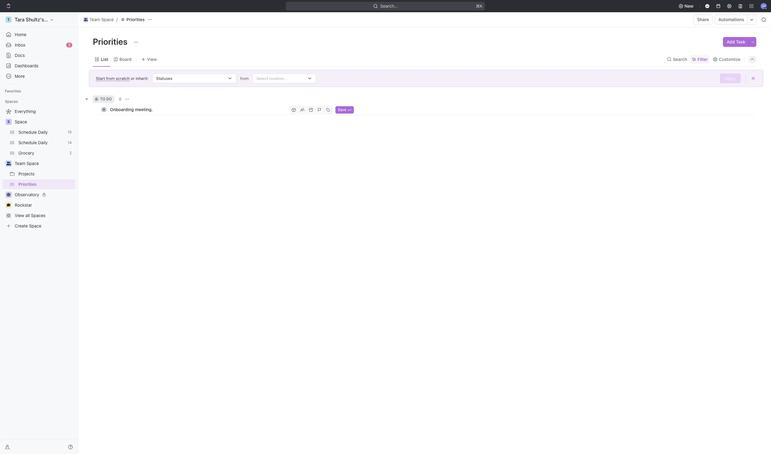 Task type: vqa. For each thing, say whether or not it's contained in the screenshot.


Task type: describe. For each thing, give the bounding box(es) containing it.
schedule daily link for 15
[[18, 127, 65, 137]]

create space link
[[2, 221, 74, 231]]

user group image
[[84, 18, 88, 21]]

jeremy miller's workspace, , element
[[6, 17, 12, 23]]

sidebar navigation
[[0, 12, 79, 454]]

0 vertical spatial priorities
[[127, 17, 145, 22]]

1 horizontal spatial team space link
[[82, 16, 115, 23]]

tara
[[15, 17, 24, 22]]

observatory
[[15, 192, 39, 197]]

jm button
[[759, 1, 769, 11]]

start from scratch link
[[96, 76, 130, 81]]

automations
[[719, 17, 744, 22]]

team space inside sidebar navigation
[[15, 161, 39, 166]]

rockstar
[[15, 203, 32, 208]]

select
[[256, 76, 268, 81]]

grocery
[[18, 150, 34, 156]]

s
[[7, 120, 10, 124]]

customize
[[719, 57, 741, 62]]

1 horizontal spatial spaces
[[31, 213, 46, 218]]

home link
[[2, 30, 75, 40]]

everything
[[15, 109, 36, 114]]

add task
[[727, 39, 745, 44]]

save
[[338, 107, 346, 112]]

list link
[[100, 55, 108, 64]]

schedule daily for 15
[[18, 130, 48, 135]]

filter button
[[690, 55, 710, 64]]

schedule daily link for 14
[[18, 138, 65, 148]]

0 horizontal spatial spaces
[[5, 99, 18, 104]]

jm
[[762, 4, 766, 8]]

space left the / on the top left
[[101, 17, 114, 22]]

all
[[25, 213, 30, 218]]

home
[[15, 32, 26, 37]]

0 horizontal spatial priorities link
[[18, 180, 74, 189]]

start from scratch or inherit:
[[96, 76, 149, 81]]

docs link
[[2, 51, 75, 60]]

inherit:
[[136, 76, 149, 81]]

projects
[[18, 171, 35, 176]]

daily for 14
[[38, 140, 48, 145]]

comment image
[[7, 203, 10, 207]]

select location...
[[256, 76, 287, 81]]

do
[[106, 97, 112, 101]]

2 inside tree
[[69, 151, 72, 155]]

1 vertical spatial priorities
[[93, 36, 129, 47]]

schedule daily for 14
[[18, 140, 48, 145]]

filter
[[698, 57, 708, 62]]

t
[[7, 17, 10, 22]]

0 vertical spatial 2
[[68, 43, 70, 47]]

new
[[685, 3, 694, 9]]

add task button
[[723, 37, 749, 47]]

search button
[[665, 55, 689, 64]]

priorities inside tree
[[18, 182, 37, 187]]

automations button
[[716, 15, 747, 24]]

shultz's
[[26, 17, 44, 22]]

tree inside sidebar navigation
[[2, 107, 75, 231]]

start
[[96, 76, 105, 81]]

customize button
[[711, 55, 742, 64]]

view button
[[139, 52, 159, 66]]



Task type: locate. For each thing, give the bounding box(es) containing it.
0 vertical spatial schedule
[[18, 130, 37, 135]]

to do
[[100, 97, 112, 101]]

location...
[[269, 76, 287, 81]]

1 horizontal spatial priorities link
[[119, 16, 146, 23]]

more
[[15, 74, 25, 79]]

spaces up create space link
[[31, 213, 46, 218]]

0 horizontal spatial team space
[[15, 161, 39, 166]]

favorites button
[[2, 88, 24, 95]]

team inside sidebar navigation
[[15, 161, 25, 166]]

view for view all spaces
[[15, 213, 24, 218]]

save button
[[336, 106, 354, 114]]

1 vertical spatial view
[[15, 213, 24, 218]]

0 vertical spatial daily
[[38, 130, 48, 135]]

0 vertical spatial view
[[147, 57, 157, 62]]

spaces down favorites button
[[5, 99, 18, 104]]

schedule daily up grocery
[[18, 140, 48, 145]]

schedule up grocery
[[18, 140, 37, 145]]

space down the view all spaces link
[[29, 223, 41, 229]]

more button
[[2, 71, 75, 81]]

1 from from the left
[[106, 76, 115, 81]]

select location... button
[[249, 74, 320, 83]]

share button
[[694, 15, 713, 25]]

0 vertical spatial team
[[89, 17, 100, 22]]

daily for 15
[[38, 130, 48, 135]]

schedule daily down space link
[[18, 130, 48, 135]]

dashboards link
[[2, 61, 75, 71]]

rockstar link
[[15, 200, 74, 210]]

view all spaces link
[[2, 211, 74, 221]]

team right user group icon
[[15, 161, 25, 166]]

user group image
[[6, 162, 11, 165]]

team space link
[[82, 16, 115, 23], [15, 159, 74, 169]]

team space link down grocery link on the top left of the page
[[15, 159, 74, 169]]

0 vertical spatial schedule daily link
[[18, 127, 65, 137]]

0 vertical spatial schedule daily
[[18, 130, 48, 135]]

/
[[116, 17, 118, 22]]

space
[[101, 17, 114, 22], [15, 119, 27, 124], [27, 161, 39, 166], [29, 223, 41, 229]]

priorities right the / on the top left
[[127, 17, 145, 22]]

priorities link down projects link
[[18, 180, 74, 189]]

team right user group image
[[89, 17, 100, 22]]

0 horizontal spatial view
[[15, 213, 24, 218]]

daily
[[38, 130, 48, 135], [38, 140, 48, 145]]

2 from from the left
[[240, 76, 249, 81]]

projects link
[[18, 169, 74, 179]]

2 vertical spatial priorities
[[18, 182, 37, 187]]

1 horizontal spatial team
[[89, 17, 100, 22]]

to
[[100, 97, 105, 101]]

priorities
[[127, 17, 145, 22], [93, 36, 129, 47], [18, 182, 37, 187]]

0 vertical spatial team space
[[89, 17, 114, 22]]

dashboards
[[15, 63, 38, 68]]

statuses button
[[149, 74, 240, 83]]

Task name or type '/' for commands text field
[[110, 104, 289, 114]]

from left select
[[240, 76, 249, 81]]

1 vertical spatial priorities link
[[18, 180, 74, 189]]

everything link
[[2, 107, 74, 116]]

0 horizontal spatial from
[[106, 76, 115, 81]]

board link
[[118, 55, 132, 64]]

workspace
[[45, 17, 71, 22]]

grocery link
[[18, 148, 67, 158]]

space down "everything"
[[15, 119, 27, 124]]

schedule down space link
[[18, 130, 37, 135]]

14
[[68, 140, 72, 145]]

daily up grocery link on the top left of the page
[[38, 140, 48, 145]]

0 horizontal spatial team
[[15, 161, 25, 166]]

1 vertical spatial team space link
[[15, 159, 74, 169]]

1 schedule daily link from the top
[[18, 127, 65, 137]]

schedule daily
[[18, 130, 48, 135], [18, 140, 48, 145]]

priorities up list
[[93, 36, 129, 47]]

1 vertical spatial spaces
[[31, 213, 46, 218]]

1 daily from the top
[[38, 130, 48, 135]]

board
[[119, 57, 132, 62]]

search
[[673, 57, 687, 62]]

tara shultz's workspace
[[15, 17, 71, 22]]

1 vertical spatial schedule
[[18, 140, 37, 145]]

schedule daily link
[[18, 127, 65, 137], [18, 138, 65, 148]]

view all spaces
[[15, 213, 46, 218]]

globe image
[[7, 193, 10, 197]]

share
[[697, 17, 709, 22]]

scratch
[[116, 76, 130, 81]]

task
[[736, 39, 745, 44]]

create space
[[15, 223, 41, 229]]

daily down space link
[[38, 130, 48, 135]]

observatory link
[[15, 190, 74, 200]]

2 schedule daily link from the top
[[18, 138, 65, 148]]

or
[[131, 76, 135, 81]]

docs
[[15, 53, 25, 58]]

search...
[[381, 3, 398, 9]]

⌘k
[[476, 3, 483, 9]]

2 daily from the top
[[38, 140, 48, 145]]

schedule for 14
[[18, 140, 37, 145]]

2 down workspace in the top left of the page
[[68, 43, 70, 47]]

priorities link
[[119, 16, 146, 23], [18, 180, 74, 189]]

inbox
[[15, 42, 25, 47]]

from
[[106, 76, 115, 81], [240, 76, 249, 81]]

0 vertical spatial priorities link
[[119, 16, 146, 23]]

2 schedule from the top
[[18, 140, 37, 145]]

priorities link right the / on the top left
[[119, 16, 146, 23]]

spaces
[[5, 99, 18, 104], [31, 213, 46, 218]]

1 horizontal spatial from
[[240, 76, 249, 81]]

from right start
[[106, 76, 115, 81]]

team
[[89, 17, 100, 22], [15, 161, 25, 166]]

1 vertical spatial schedule daily link
[[18, 138, 65, 148]]

1 vertical spatial schedule daily
[[18, 140, 48, 145]]

team space up projects
[[15, 161, 39, 166]]

statuses
[[156, 76, 172, 81]]

new button
[[676, 1, 697, 11]]

1 vertical spatial daily
[[38, 140, 48, 145]]

space, , element
[[6, 119, 12, 125]]

1 vertical spatial team space
[[15, 161, 39, 166]]

1 horizontal spatial team space
[[89, 17, 114, 22]]

1 schedule daily from the top
[[18, 130, 48, 135]]

2 down 14
[[69, 151, 72, 155]]

1 horizontal spatial view
[[147, 57, 157, 62]]

2 schedule daily from the top
[[18, 140, 48, 145]]

15
[[68, 130, 72, 135]]

view inside button
[[147, 57, 157, 62]]

view inside sidebar navigation
[[15, 213, 24, 218]]

2
[[68, 43, 70, 47], [69, 151, 72, 155]]

1 schedule from the top
[[18, 130, 37, 135]]

tree
[[2, 107, 75, 231]]

create
[[15, 223, 28, 229]]

view for view
[[147, 57, 157, 62]]

0 vertical spatial spaces
[[5, 99, 18, 104]]

schedule
[[18, 130, 37, 135], [18, 140, 37, 145]]

team space left the / on the top left
[[89, 17, 114, 22]]

view up inherit:
[[147, 57, 157, 62]]

0 vertical spatial team space link
[[82, 16, 115, 23]]

list
[[101, 57, 108, 62]]

team space
[[89, 17, 114, 22], [15, 161, 39, 166]]

schedule daily link up grocery link on the top left of the page
[[18, 138, 65, 148]]

space link
[[15, 117, 74, 127]]

priorities up observatory
[[18, 182, 37, 187]]

view button
[[139, 55, 159, 64]]

schedule daily link down space link
[[18, 127, 65, 137]]

0 horizontal spatial team space link
[[15, 159, 74, 169]]

schedule for 15
[[18, 130, 37, 135]]

1 vertical spatial 2
[[69, 151, 72, 155]]

team space link left the / on the top left
[[82, 16, 115, 23]]

space up projects
[[27, 161, 39, 166]]

favorites
[[5, 89, 21, 93]]

view
[[147, 57, 157, 62], [15, 213, 24, 218]]

add
[[727, 39, 735, 44]]

view left all
[[15, 213, 24, 218]]

1 vertical spatial team
[[15, 161, 25, 166]]

0
[[119, 97, 121, 101]]

tree containing everything
[[2, 107, 75, 231]]



